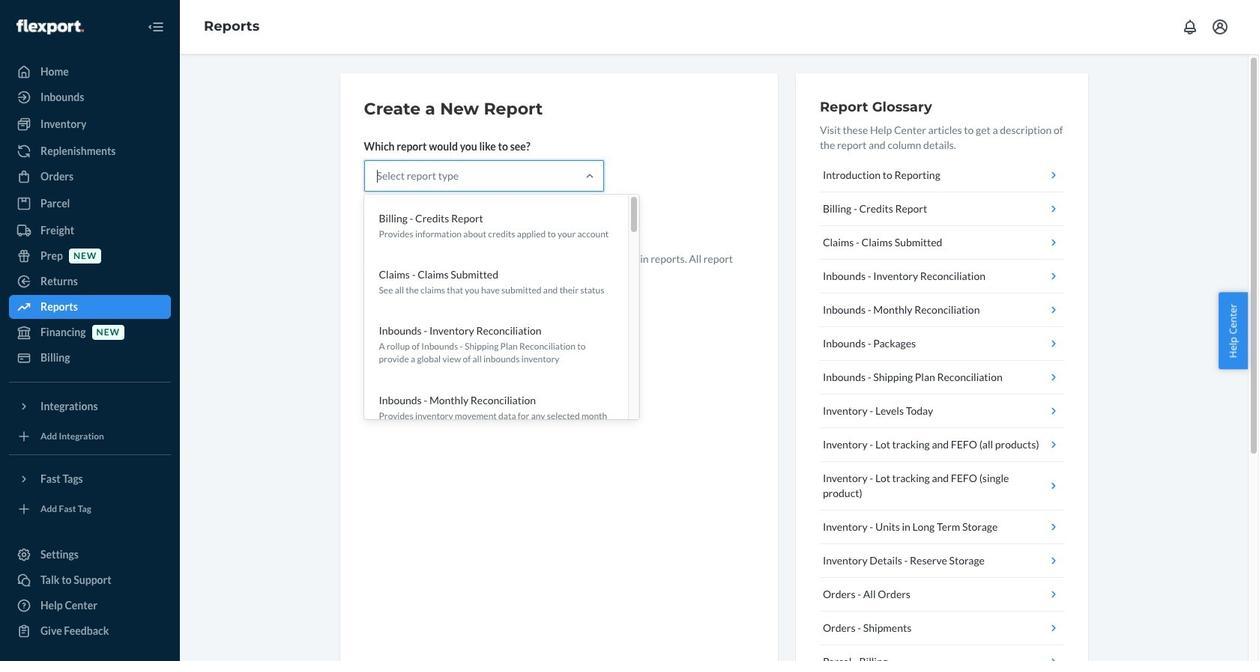 Task type: locate. For each thing, give the bounding box(es) containing it.
open notifications image
[[1181, 18, 1199, 36]]

flexport logo image
[[16, 19, 84, 34]]

close navigation image
[[147, 18, 165, 36]]



Task type: describe. For each thing, give the bounding box(es) containing it.
open account menu image
[[1211, 18, 1229, 36]]



Task type: vqa. For each thing, say whether or not it's contained in the screenshot.
leftmost Select
no



